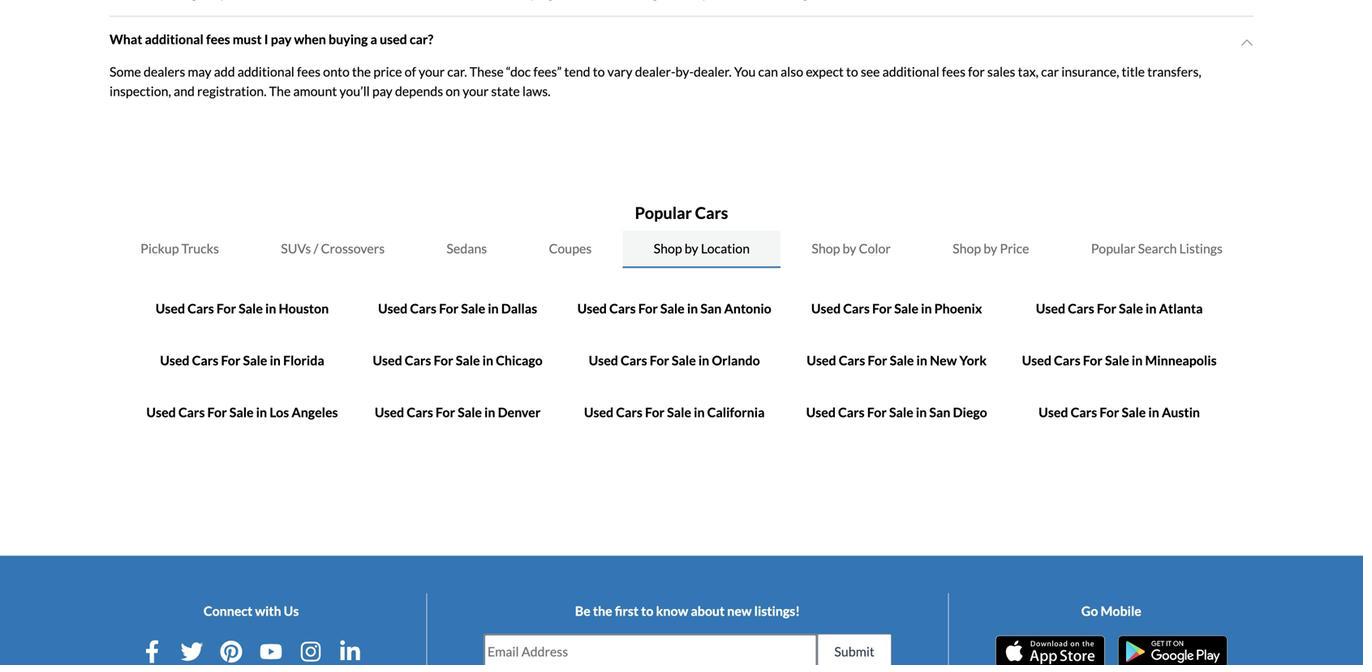 Task type: vqa. For each thing, say whether or not it's contained in the screenshot.
the bottom "a"
no



Task type: describe. For each thing, give the bounding box(es) containing it.
the inside some dealers may add additional fees onto the price of your car. these "doc fees" tend to vary dealer-by-dealer. you can also expect to see additional fees for sales tax, car insurance, title transfers, inspection, and registration. the amount you'll pay depends on your state laws.
[[352, 64, 371, 80]]

angeles
[[292, 405, 338, 420]]

popular cars
[[635, 203, 729, 223]]

download on the app store image
[[996, 636, 1105, 666]]

cars for used cars for sale in florida
[[192, 353, 219, 369]]

sales
[[988, 64, 1016, 80]]

location
[[701, 241, 750, 256]]

used cars for sale in orlando
[[589, 353, 760, 369]]

cars for used cars for sale in california
[[616, 405, 643, 420]]

in for used cars for sale in florida
[[270, 353, 281, 369]]

used cars for sale in san antonio link
[[578, 301, 772, 317]]

1 horizontal spatial fees
[[297, 64, 321, 80]]

cars for used cars for sale in denver
[[407, 405, 433, 420]]

pay inside dropdown button
[[271, 31, 292, 47]]

used for used cars for sale in minneapolis
[[1023, 353, 1052, 369]]

buying
[[329, 31, 368, 47]]

used
[[380, 31, 407, 47]]

york
[[960, 353, 987, 369]]

cars for used cars for sale in new york
[[839, 353, 866, 369]]

shop by price
[[953, 241, 1030, 256]]

diego
[[953, 405, 988, 420]]

used cars for sale in denver link
[[375, 405, 541, 420]]

for for used cars for sale in new york
[[868, 353, 888, 369]]

popular search listings
[[1092, 241, 1223, 256]]

1 vertical spatial the
[[593, 604, 613, 619]]

you
[[735, 64, 756, 80]]

go
[[1082, 604, 1099, 619]]

minneapolis
[[1146, 353, 1217, 369]]

be
[[575, 604, 591, 619]]

san for diego
[[930, 405, 951, 420]]

antonio
[[724, 301, 772, 317]]

used cars for sale in atlanta
[[1036, 301, 1203, 317]]

additional inside dropdown button
[[145, 31, 204, 47]]

shop by color
[[812, 241, 891, 256]]

cars for used cars for sale in phoenix
[[844, 301, 870, 317]]

instagram image
[[299, 641, 322, 664]]

sale for used cars for sale in san diego
[[890, 405, 914, 420]]

be the first to know about new listings!
[[575, 604, 800, 619]]

new
[[728, 604, 752, 619]]

in for used cars for sale in san antonio
[[687, 301, 698, 317]]

used for used cars for sale in houston
[[156, 301, 185, 317]]

tend
[[564, 64, 591, 80]]

sale for used cars for sale in denver
[[458, 405, 482, 420]]

used for used cars for sale in chicago
[[373, 353, 402, 369]]

car
[[1042, 64, 1059, 80]]

denver
[[498, 405, 541, 420]]

used for used cars for sale in phoenix
[[812, 301, 841, 317]]

coupes
[[549, 241, 592, 256]]

used for used cars for sale in new york
[[807, 353, 837, 369]]

chicago
[[496, 353, 543, 369]]

connect
[[204, 604, 253, 619]]

youtube image
[[260, 641, 282, 664]]

cars for used cars for sale in san diego
[[839, 405, 865, 420]]

sale for used cars for sale in chicago
[[456, 353, 480, 369]]

chevron down image
[[1241, 36, 1254, 49]]

for for used cars for sale in chicago
[[434, 353, 453, 369]]

car?
[[410, 31, 434, 47]]

pinterest image
[[220, 641, 243, 664]]

used cars for sale in san diego link
[[807, 405, 988, 420]]

what additional fees must i pay when buying a used car?
[[110, 31, 434, 47]]

submit
[[835, 644, 875, 660]]

used cars for sale in austin link
[[1039, 405, 1201, 420]]

price
[[1000, 241, 1030, 256]]

fees inside dropdown button
[[206, 31, 230, 47]]

by for price
[[984, 241, 998, 256]]

search
[[1139, 241, 1177, 256]]

may
[[188, 64, 212, 80]]

used cars for sale in minneapolis link
[[1023, 353, 1217, 369]]

used cars for sale in san diego
[[807, 405, 988, 420]]

used cars for sale in california
[[584, 405, 765, 420]]

popular for popular search listings
[[1092, 241, 1136, 256]]

0 horizontal spatial to
[[593, 64, 605, 80]]

facebook image
[[141, 641, 164, 664]]

used cars for sale in austin
[[1039, 405, 1201, 420]]

for for used cars for sale in florida
[[221, 353, 241, 369]]

cars for used cars for sale in houston
[[188, 301, 214, 317]]

some
[[110, 64, 141, 80]]

used cars for sale in atlanta link
[[1036, 301, 1203, 317]]

registration.
[[197, 83, 267, 99]]

state
[[491, 83, 520, 99]]

orlando
[[712, 353, 760, 369]]

used cars for sale in florida link
[[160, 353, 325, 369]]

new
[[930, 353, 957, 369]]

in for used cars for sale in san diego
[[916, 405, 927, 420]]

sale for used cars for sale in houston
[[239, 301, 263, 317]]

by-
[[676, 64, 694, 80]]

listings
[[1180, 241, 1223, 256]]

cars for used cars for sale in dallas
[[410, 301, 437, 317]]

used cars for sale in new york link
[[807, 353, 987, 369]]

sale for used cars for sale in atlanta
[[1119, 301, 1144, 317]]

color
[[859, 241, 891, 256]]

insurance,
[[1062, 64, 1120, 80]]

used cars for sale in los angeles
[[146, 405, 338, 420]]

when
[[294, 31, 326, 47]]

of
[[405, 64, 416, 80]]

for for used cars for sale in phoenix
[[873, 301, 892, 317]]

you'll
[[340, 83, 370, 99]]

submit button
[[818, 634, 892, 666]]

sale for used cars for sale in florida
[[243, 353, 267, 369]]

car.
[[448, 64, 467, 80]]

in for used cars for sale in atlanta
[[1146, 301, 1157, 317]]

by for location
[[685, 241, 699, 256]]

used cars for sale in dallas
[[378, 301, 537, 317]]

what
[[110, 31, 142, 47]]

pickup trucks
[[141, 241, 219, 256]]

sale for used cars for sale in san antonio
[[661, 301, 685, 317]]

linkedin image
[[339, 641, 362, 664]]

cars for used cars for sale in orlando
[[621, 353, 648, 369]]

used cars for sale in minneapolis
[[1023, 353, 1217, 369]]

cars for used cars for sale in atlanta
[[1068, 301, 1095, 317]]

these
[[470, 64, 504, 80]]

for for used cars for sale in san diego
[[868, 405, 887, 420]]

sale for used cars for sale in california
[[667, 405, 692, 420]]

used cars for sale in los angeles link
[[146, 405, 338, 420]]

1 horizontal spatial your
[[463, 83, 489, 99]]

used cars for sale in chicago
[[373, 353, 543, 369]]

for for used cars for sale in dallas
[[439, 301, 459, 317]]

transfers,
[[1148, 64, 1202, 80]]

mobile
[[1101, 604, 1142, 619]]

what additional fees must i pay when buying a used car? button
[[110, 17, 1254, 62]]

cars for used cars for sale in austin
[[1071, 405, 1098, 420]]



Task type: locate. For each thing, give the bounding box(es) containing it.
the up 'you'll'
[[352, 64, 371, 80]]

sale up used cars for sale in orlando link
[[661, 301, 685, 317]]

in left "new"
[[917, 353, 928, 369]]

a
[[371, 31, 377, 47]]

in left california
[[694, 405, 705, 420]]

austin
[[1162, 405, 1201, 420]]

used cars for sale in denver
[[375, 405, 541, 420]]

san left "antonio"
[[701, 301, 722, 317]]

used for used cars for sale in austin
[[1039, 405, 1069, 420]]

title
[[1122, 64, 1145, 80]]

1 horizontal spatial the
[[593, 604, 613, 619]]

dealer.
[[694, 64, 732, 80]]

fees"
[[534, 64, 562, 80]]

fees left must at the top of page
[[206, 31, 230, 47]]

first
[[615, 604, 639, 619]]

cars down used cars for sale in chicago
[[407, 405, 433, 420]]

i
[[264, 31, 268, 47]]

sale left austin at the bottom of page
[[1122, 405, 1147, 420]]

additional
[[145, 31, 204, 47], [238, 64, 295, 80], [883, 64, 940, 80]]

add
[[214, 64, 235, 80]]

trucks
[[182, 241, 219, 256]]

to left see
[[847, 64, 859, 80]]

in for used cars for sale in denver
[[485, 405, 496, 420]]

shop for shop by color
[[812, 241, 841, 256]]

used
[[156, 301, 185, 317], [378, 301, 408, 317], [578, 301, 607, 317], [812, 301, 841, 317], [1036, 301, 1066, 317], [160, 353, 190, 369], [373, 353, 402, 369], [589, 353, 619, 369], [807, 353, 837, 369], [1023, 353, 1052, 369], [146, 405, 176, 420], [375, 405, 404, 420], [584, 405, 614, 420], [807, 405, 836, 420], [1039, 405, 1069, 420]]

for up used cars for sale in new york
[[873, 301, 892, 317]]

shop down 'popular cars'
[[654, 241, 682, 256]]

cars down shop by color
[[844, 301, 870, 317]]

2 horizontal spatial additional
[[883, 64, 940, 80]]

in for used cars for sale in austin
[[1149, 405, 1160, 420]]

in for used cars for sale in phoenix
[[921, 301, 932, 317]]

for down used cars for sale in new york "link" in the bottom right of the page
[[868, 405, 887, 420]]

sale for used cars for sale in los angeles
[[230, 405, 254, 420]]

popular up shop by location
[[635, 203, 692, 223]]

sale left "new"
[[890, 353, 914, 369]]

in left minneapolis
[[1132, 353, 1143, 369]]

the
[[352, 64, 371, 80], [593, 604, 613, 619]]

shop for shop by price
[[953, 241, 982, 256]]

san left diego
[[930, 405, 951, 420]]

0 vertical spatial san
[[701, 301, 722, 317]]

used for used cars for sale in los angeles
[[146, 405, 176, 420]]

in left dallas
[[488, 301, 499, 317]]

used cars for sale in new york
[[807, 353, 987, 369]]

for down used cars for sale in chicago
[[436, 405, 455, 420]]

1 horizontal spatial san
[[930, 405, 951, 420]]

for for used cars for sale in los angeles
[[207, 405, 227, 420]]

0 vertical spatial your
[[419, 64, 445, 80]]

used cars for sale in florida
[[160, 353, 325, 369]]

cars up 'used cars for sale in denver' link
[[405, 353, 431, 369]]

florida
[[283, 353, 325, 369]]

in left orlando
[[699, 353, 710, 369]]

0 horizontal spatial san
[[701, 301, 722, 317]]

for for used cars for sale in orlando
[[650, 353, 670, 369]]

in left chicago
[[483, 353, 494, 369]]

additional up the
[[238, 64, 295, 80]]

to left vary
[[593, 64, 605, 80]]

3 by from the left
[[984, 241, 998, 256]]

for down the used cars for sale in orlando
[[645, 405, 665, 420]]

for down used cars for sale in florida
[[207, 405, 227, 420]]

cars down the used cars for sale in orlando
[[616, 405, 643, 420]]

your down these
[[463, 83, 489, 99]]

get it on google play image
[[1118, 636, 1228, 666]]

for up used cars for sale in los angeles link
[[221, 353, 241, 369]]

sedans
[[447, 241, 487, 256]]

dallas
[[501, 301, 537, 317]]

sale for used cars for sale in orlando
[[672, 353, 696, 369]]

by left color on the top of the page
[[843, 241, 857, 256]]

the
[[269, 83, 291, 99]]

1 by from the left
[[685, 241, 699, 256]]

pay right i
[[271, 31, 292, 47]]

0 horizontal spatial your
[[419, 64, 445, 80]]

for for used cars for sale in denver
[[436, 405, 455, 420]]

for up used cars for sale in florida
[[217, 301, 236, 317]]

for up used cars for sale in austin on the bottom right of the page
[[1084, 353, 1103, 369]]

shop left price
[[953, 241, 982, 256]]

cars up used cars for sale in los angeles link
[[192, 353, 219, 369]]

in left austin at the bottom of page
[[1149, 405, 1160, 420]]

sale left atlanta
[[1119, 301, 1144, 317]]

crossovers
[[321, 241, 385, 256]]

for for used cars for sale in atlanta
[[1097, 301, 1117, 317]]

inspection,
[[110, 83, 171, 99]]

by for color
[[843, 241, 857, 256]]

in left los
[[256, 405, 267, 420]]

california
[[708, 405, 765, 420]]

sale left phoenix
[[895, 301, 919, 317]]

in up used cars for sale in orlando link
[[687, 301, 698, 317]]

depends
[[395, 83, 443, 99]]

for down used cars for sale in minneapolis
[[1100, 405, 1120, 420]]

for up used cars for sale in denver
[[434, 353, 453, 369]]

2 horizontal spatial fees
[[942, 64, 966, 80]]

2 by from the left
[[843, 241, 857, 256]]

cars for used cars for sale in chicago
[[405, 353, 431, 369]]

0 vertical spatial pay
[[271, 31, 292, 47]]

cars for used cars for sale in minneapolis
[[1055, 353, 1081, 369]]

Email Address email field
[[485, 635, 817, 666]]

also
[[781, 64, 804, 80]]

used cars for sale in houston link
[[156, 301, 329, 317]]

for up used cars for sale in minneapolis
[[1097, 301, 1117, 317]]

fees up amount
[[297, 64, 321, 80]]

used cars for sale in houston
[[156, 301, 329, 317]]

for
[[217, 301, 236, 317], [439, 301, 459, 317], [639, 301, 658, 317], [873, 301, 892, 317], [1097, 301, 1117, 317], [221, 353, 241, 369], [434, 353, 453, 369], [650, 353, 670, 369], [868, 353, 888, 369], [1084, 353, 1103, 369], [207, 405, 227, 420], [436, 405, 455, 420], [645, 405, 665, 420], [868, 405, 887, 420], [1100, 405, 1120, 420]]

for for used cars for sale in austin
[[1100, 405, 1120, 420]]

in for used cars for sale in minneapolis
[[1132, 353, 1143, 369]]

1 horizontal spatial to
[[641, 604, 654, 619]]

cars up the used cars for sale in chicago link
[[410, 301, 437, 317]]

sale left denver at bottom left
[[458, 405, 482, 420]]

sale down used cars for sale in new york
[[890, 405, 914, 420]]

0 horizontal spatial popular
[[635, 203, 692, 223]]

1 horizontal spatial popular
[[1092, 241, 1136, 256]]

your
[[419, 64, 445, 80], [463, 83, 489, 99]]

pay down price
[[372, 83, 393, 99]]

used cars for sale in phoenix link
[[812, 301, 983, 317]]

phoenix
[[935, 301, 983, 317]]

cars down used cars for sale in new york "link" in the bottom right of the page
[[839, 405, 865, 420]]

twitter image
[[181, 641, 203, 664]]

and
[[174, 83, 195, 99]]

sale for used cars for sale in new york
[[890, 353, 914, 369]]

popular left search
[[1092, 241, 1136, 256]]

/
[[314, 241, 319, 256]]

0 vertical spatial popular
[[635, 203, 692, 223]]

your right of
[[419, 64, 445, 80]]

in left phoenix
[[921, 301, 932, 317]]

in left denver at bottom left
[[485, 405, 496, 420]]

expect
[[806, 64, 844, 80]]

houston
[[279, 301, 329, 317]]

0 horizontal spatial pay
[[271, 31, 292, 47]]

shop left color on the top of the page
[[812, 241, 841, 256]]

sale down used cars for sale in orlando link
[[667, 405, 692, 420]]

suvs / crossovers
[[281, 241, 385, 256]]

on
[[446, 83, 460, 99]]

for up used cars for sale in orlando link
[[639, 301, 658, 317]]

in for used cars for sale in chicago
[[483, 353, 494, 369]]

for for used cars for sale in san antonio
[[639, 301, 658, 317]]

for for used cars for sale in california
[[645, 405, 665, 420]]

los
[[270, 405, 289, 420]]

used for used cars for sale in california
[[584, 405, 614, 420]]

in for used cars for sale in houston
[[265, 301, 276, 317]]

san for antonio
[[701, 301, 722, 317]]

cars down used cars for sale in minneapolis link
[[1071, 405, 1098, 420]]

1 horizontal spatial pay
[[372, 83, 393, 99]]

sale left the florida
[[243, 353, 267, 369]]

in for used cars for sale in california
[[694, 405, 705, 420]]

in left the florida
[[270, 353, 281, 369]]

sale for used cars for sale in minneapolis
[[1106, 353, 1130, 369]]

cars up used cars for sale in minneapolis link
[[1068, 301, 1095, 317]]

used cars for sale in orlando link
[[589, 353, 760, 369]]

laws.
[[523, 83, 551, 99]]

1 shop from the left
[[654, 241, 682, 256]]

used for used cars for sale in san antonio
[[578, 301, 607, 317]]

sale up used cars for sale in austin on the bottom right of the page
[[1106, 353, 1130, 369]]

1 vertical spatial san
[[930, 405, 951, 420]]

cars for popular cars
[[695, 203, 729, 223]]

sale for used cars for sale in austin
[[1122, 405, 1147, 420]]

in for used cars for sale in orlando
[[699, 353, 710, 369]]

2 shop from the left
[[812, 241, 841, 256]]

cars up used cars for sale in orlando link
[[610, 301, 636, 317]]

3 shop from the left
[[953, 241, 982, 256]]

for up the used cars for sale in chicago link
[[439, 301, 459, 317]]

2 horizontal spatial shop
[[953, 241, 982, 256]]

cars up shop by location
[[695, 203, 729, 223]]

for for used cars for sale in houston
[[217, 301, 236, 317]]

1 horizontal spatial shop
[[812, 241, 841, 256]]

dealers
[[144, 64, 185, 80]]

shop for shop by location
[[654, 241, 682, 256]]

0 horizontal spatial additional
[[145, 31, 204, 47]]

sale left los
[[230, 405, 254, 420]]

used for used cars for sale in atlanta
[[1036, 301, 1066, 317]]

used cars for sale in san antonio
[[578, 301, 772, 317]]

the right be
[[593, 604, 613, 619]]

0 horizontal spatial by
[[685, 241, 699, 256]]

pickup
[[141, 241, 179, 256]]

0 horizontal spatial fees
[[206, 31, 230, 47]]

in for used cars for sale in dallas
[[488, 301, 499, 317]]

used for used cars for sale in denver
[[375, 405, 404, 420]]

used cars for sale in phoenix
[[812, 301, 983, 317]]

cars down used cars for sale in phoenix at the right of page
[[839, 353, 866, 369]]

cars up used cars for sale in california at bottom
[[621, 353, 648, 369]]

2 horizontal spatial to
[[847, 64, 859, 80]]

listings!
[[755, 604, 800, 619]]

for for used cars for sale in minneapolis
[[1084, 353, 1103, 369]]

1 horizontal spatial by
[[843, 241, 857, 256]]

for down used cars for sale in phoenix at the right of page
[[868, 353, 888, 369]]

pay
[[271, 31, 292, 47], [372, 83, 393, 99]]

fees left for
[[942, 64, 966, 80]]

amount
[[293, 83, 337, 99]]

see
[[861, 64, 880, 80]]

sale left chicago
[[456, 353, 480, 369]]

in for used cars for sale in los angeles
[[256, 405, 267, 420]]

for up used cars for sale in california at bottom
[[650, 353, 670, 369]]

popular for popular cars
[[635, 203, 692, 223]]

cars down trucks on the top left of the page
[[188, 301, 214, 317]]

in left diego
[[916, 405, 927, 420]]

by left location
[[685, 241, 699, 256]]

to right first
[[641, 604, 654, 619]]

used for used cars for sale in florida
[[160, 353, 190, 369]]

in left houston
[[265, 301, 276, 317]]

1 vertical spatial popular
[[1092, 241, 1136, 256]]

some dealers may add additional fees onto the price of your car. these "doc fees" tend to vary dealer-by-dealer. you can also expect to see additional fees for sales tax, car insurance, title transfers, inspection, and registration. the amount you'll pay depends on your state laws.
[[110, 64, 1202, 99]]

connect with us
[[204, 604, 299, 619]]

cars up used cars for sale in austin on the bottom right of the page
[[1055, 353, 1081, 369]]

additional up dealers
[[145, 31, 204, 47]]

by left price
[[984, 241, 998, 256]]

used for used cars for sale in san diego
[[807, 405, 836, 420]]

2 horizontal spatial by
[[984, 241, 998, 256]]

in left atlanta
[[1146, 301, 1157, 317]]

pay inside some dealers may add additional fees onto the price of your car. these "doc fees" tend to vary dealer-by-dealer. you can also expect to see additional fees for sales tax, car insurance, title transfers, inspection, and registration. the amount you'll pay depends on your state laws.
[[372, 83, 393, 99]]

sale up used cars for sale in florida
[[239, 301, 263, 317]]

0 horizontal spatial shop
[[654, 241, 682, 256]]

used for used cars for sale in orlando
[[589, 353, 619, 369]]

additional right see
[[883, 64, 940, 80]]

sale left dallas
[[461, 301, 486, 317]]

used for used cars for sale in dallas
[[378, 301, 408, 317]]

in for used cars for sale in new york
[[917, 353, 928, 369]]

vary
[[608, 64, 633, 80]]

0 horizontal spatial the
[[352, 64, 371, 80]]

sale for used cars for sale in dallas
[[461, 301, 486, 317]]

for
[[969, 64, 985, 80]]

"doc
[[506, 64, 531, 80]]

dealer-
[[635, 64, 676, 80]]

used cars for sale in chicago link
[[373, 353, 543, 369]]

1 horizontal spatial additional
[[238, 64, 295, 80]]

to
[[593, 64, 605, 80], [847, 64, 859, 80], [641, 604, 654, 619]]

1 vertical spatial your
[[463, 83, 489, 99]]

used cars for sale in dallas link
[[378, 301, 537, 317]]

sale left orlando
[[672, 353, 696, 369]]

used cars for sale in california link
[[584, 405, 765, 420]]

cars down used cars for sale in florida link
[[178, 405, 205, 420]]

sale for used cars for sale in phoenix
[[895, 301, 919, 317]]

1 vertical spatial pay
[[372, 83, 393, 99]]

0 vertical spatial the
[[352, 64, 371, 80]]

cars for used cars for sale in los angeles
[[178, 405, 205, 420]]

can
[[759, 64, 778, 80]]

must
[[233, 31, 262, 47]]

cars for used cars for sale in san antonio
[[610, 301, 636, 317]]

san
[[701, 301, 722, 317], [930, 405, 951, 420]]

go mobile
[[1082, 604, 1142, 619]]

shop by location
[[654, 241, 750, 256]]

about
[[691, 604, 725, 619]]



